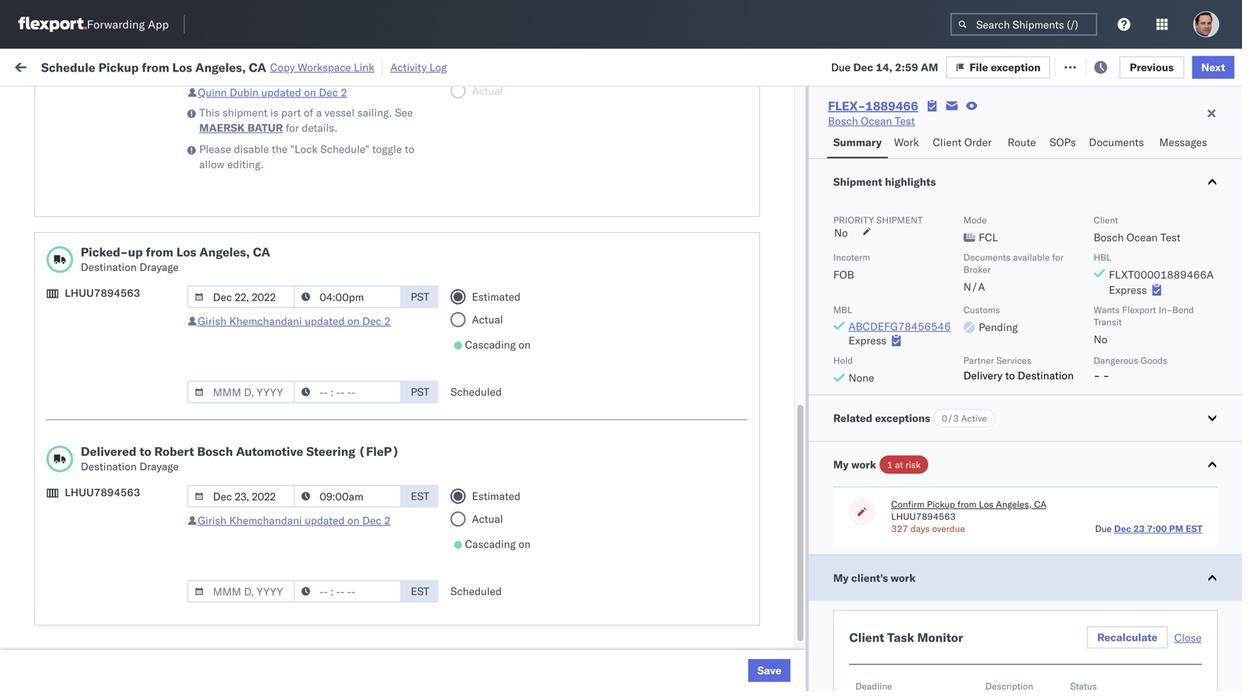Task type: describe. For each thing, give the bounding box(es) containing it.
schedule pickup from los angeles, ca for second schedule pickup from los angeles, ca button from the bottom of the page
[[35, 480, 205, 508]]

id
[[836, 125, 845, 136]]

work,
[[160, 94, 184, 106]]

file down search shipments (/) text box
[[983, 59, 1002, 72]]

mmm d, yyyy text field for automotive
[[187, 485, 295, 508]]

5, for schedule pickup from los angeles, ca 'link' for 3rd schedule pickup from los angeles, ca button from the bottom
[[340, 320, 350, 334]]

0 horizontal spatial for
[[145, 94, 158, 106]]

flex-1660288
[[841, 153, 920, 166]]

5 flex-1846748 from the top
[[841, 354, 920, 367]]

related exceptions
[[834, 412, 931, 425]]

24,
[[339, 454, 356, 468]]

Search Shipments (/) text field
[[951, 13, 1098, 36]]

delivery up picked-
[[83, 186, 122, 199]]

for inside this shipment is part of a vessel sailing. see maersk batur for details.
[[286, 121, 299, 134]]

1 vertical spatial my
[[834, 458, 849, 472]]

1889466 up flex id button
[[866, 98, 919, 114]]

fcl for 11:30 pm est, jan 23, 2023's the schedule delivery appointment link
[[500, 522, 520, 535]]

2023 for 2:59 am est, jan 25, 2023
[[356, 589, 382, 602]]

4 karl from the top
[[795, 656, 815, 669]]

disable
[[234, 142, 269, 156]]

goods
[[1141, 355, 1168, 366]]

5 resize handle column header from the left
[[638, 118, 657, 692]]

cascading on for picked-up from los angeles, ca
[[465, 338, 531, 352]]

2 nov from the top
[[318, 253, 337, 267]]

monitor
[[918, 630, 964, 646]]

1 appointment from the top
[[125, 186, 187, 199]]

incoterm
[[834, 252, 871, 263]]

confirm pickup from los angeles, ca link
[[35, 412, 216, 442]]

0 vertical spatial my
[[15, 55, 39, 76]]

2 karl from the top
[[795, 555, 815, 568]]

3 account from the top
[[743, 622, 783, 635]]

due for due dec 14, 2:59 am
[[831, 60, 851, 74]]

2 ceau7522281, hlxu6269489, hlxu8034992 from the top
[[939, 253, 1175, 266]]

documents inside button
[[1089, 136, 1145, 149]]

1 schedule delivery appointment button from the top
[[35, 185, 187, 202]]

3 ceau7522281, from the top
[[939, 286, 1017, 300]]

part
[[281, 106, 301, 119]]

nyku9743990
[[939, 655, 1014, 669]]

est for -- : -- -- text box related to steering
[[411, 585, 430, 598]]

3 karl from the top
[[795, 622, 815, 635]]

import work button
[[122, 49, 198, 83]]

5 ocean fcl from the top
[[466, 421, 520, 434]]

1 integration from the top
[[664, 522, 717, 535]]

flex
[[817, 125, 834, 136]]

1 flex-1846748 from the top
[[841, 186, 920, 200]]

1 schedule delivery appointment from the top
[[35, 186, 187, 199]]

pickup down picked-
[[83, 312, 116, 325]]

shipment
[[834, 175, 883, 189]]

upload customs clearance documents for first upload customs clearance documents button from the bottom
[[35, 346, 167, 374]]

flexport. image
[[18, 17, 87, 32]]

schedule pickup from los angeles, ca copy workspace link
[[41, 60, 375, 75]]

schedule pickup from los angeles, ca for 5th schedule pickup from los angeles, ca button from the bottom of the page
[[35, 211, 205, 240]]

uetu5238478 for 2:59 am est, dec 14, 2022
[[1020, 387, 1094, 400]]

7 resize handle column header from the left
[[913, 118, 931, 692]]

client task monitor
[[850, 630, 964, 646]]

activity log
[[391, 61, 447, 74]]

estimated for delivered to robert bosch automotive steering (flep)
[[472, 490, 521, 503]]

los inside confirm pickup from los angeles, ca
[[137, 413, 155, 426]]

this shipment is part of a vessel sailing. see maersk batur for details.
[[199, 106, 413, 134]]

updated for steering
[[305, 514, 345, 528]]

at for 1
[[895, 459, 904, 471]]

2 schedule pickup from los angeles, ca button from the top
[[35, 244, 216, 276]]

customs for third upload customs clearance documents link from the top
[[72, 614, 115, 627]]

1 2:59 am edt, nov 5, 2022 from the top
[[245, 220, 379, 233]]

client order button
[[927, 129, 1002, 158]]

4 integration from the top
[[664, 656, 717, 669]]

from inside confirm pickup from los angeles, ca
[[112, 413, 135, 426]]

2 ceau7522281, from the top
[[939, 253, 1017, 266]]

8 ocean fcl from the top
[[466, 589, 520, 602]]

in
[[227, 94, 235, 106]]

my client's work button
[[809, 556, 1243, 602]]

appointment for 11:30 pm est, jan 23, 2023
[[125, 521, 187, 534]]

-- : -- -- text field for steering
[[294, 485, 402, 508]]

pm right 23
[[1170, 523, 1184, 535]]

flxt00001889466a
[[1109, 268, 1214, 282]]

0/3
[[942, 413, 959, 424]]

pickup inside confirm pickup from los angeles, ca lhuu7894563
[[927, 499, 956, 510]]

mbl/mawb
[[1038, 125, 1091, 136]]

appointment for 2:59 am edt, nov 5, 2022
[[125, 286, 187, 299]]

zimu3048342
[[1038, 656, 1110, 669]]

4 nov from the top
[[318, 320, 337, 334]]

test123456 for 3rd schedule pickup from los angeles, ca button from the bottom
[[1038, 320, 1102, 334]]

3 upload customs clearance documents from the top
[[35, 614, 167, 642]]

lhuu7894563 inside confirm pickup from los angeles, ca lhuu7894563
[[892, 511, 956, 523]]

1846748 for 4th schedule pickup from los angeles, ca button from the bottom of the page
[[874, 253, 920, 267]]

gvcu5265864 for 11:30 pm est, jan 28, 2023
[[939, 622, 1014, 635]]

2 edt, from the top
[[291, 220, 315, 233]]

5 ceau7522281, hlxu6269489, hlxu8034992 from the top
[[939, 354, 1175, 367]]

schedule pickup from los angeles, ca link for second schedule pickup from los angeles, ca button from the bottom of the page
[[35, 479, 216, 509]]

order
[[965, 136, 992, 149]]

2 mmm d, yyyy text field from the top
[[187, 381, 295, 404]]

0 vertical spatial 7:00
[[245, 421, 268, 434]]

ymluw236679313
[[1038, 153, 1136, 166]]

4 edt, from the top
[[291, 287, 315, 300]]

consignee
[[735, 488, 786, 501]]

est, for 11:30 pm est, jan 23, 2023
[[297, 522, 320, 535]]

vessel
[[325, 106, 355, 119]]

messages
[[1160, 136, 1208, 149]]

filtered
[[15, 93, 52, 107]]

destination inside partner services delivery to destination
[[1018, 369, 1074, 382]]

highlights
[[885, 175, 936, 189]]

delivered to robert bosch automotive steering (flep) destination drayage
[[81, 444, 399, 474]]

confirm delivery
[[35, 454, 116, 467]]

2 hlxu6269489, from the top
[[1020, 253, 1098, 266]]

1 integration test account - karl lagerfeld from the top
[[664, 522, 863, 535]]

flex-1662119
[[841, 589, 920, 602]]

jan for 25,
[[317, 589, 334, 602]]

28,
[[342, 622, 359, 635]]

maersk
[[199, 121, 245, 134]]

schedule pickup from los angeles, ca link for 4th schedule pickup from los angeles, ca button from the bottom of the page
[[35, 244, 216, 275]]

due dec 14, 2:59 am
[[831, 60, 939, 74]]

related
[[834, 412, 873, 425]]

documents inside documents available for broker n/a
[[964, 252, 1011, 263]]

fcl for schedule pickup from los angeles, ca 'link' for 3rd schedule pickup from los angeles, ca button from the bottom
[[500, 320, 520, 334]]

upload customs clearance documents link for first upload customs clearance documents button from the top
[[35, 144, 216, 174]]

0 horizontal spatial no
[[357, 94, 369, 106]]

1 ceau7522281, hlxu6269489, hlxu8034992 from the top
[[939, 219, 1175, 233]]

workitem button
[[9, 121, 221, 136]]

this
[[199, 106, 220, 119]]

1 horizontal spatial abcdefg78456546
[[1038, 387, 1140, 401]]

import work
[[128, 59, 192, 72]]

lhuu7894563, uetu5238478 for 2:59 am est, dec 14, 2022
[[939, 387, 1094, 400]]

risk for 778 at risk
[[315, 59, 332, 72]]

Search Work text field
[[731, 54, 897, 77]]

test inside client bosch ocean test incoterm fob
[[1161, 231, 1181, 244]]

batch
[[1158, 59, 1188, 72]]

3 ceau7522281, hlxu6269489, hlxu8034992 from the top
[[939, 286, 1175, 300]]

due for due dec 23 7:00 pm est
[[1096, 523, 1112, 535]]

schedule pickup from rotterdam, netherlands link
[[35, 546, 216, 576]]

track
[[387, 59, 412, 72]]

schedule delivery appointment button for 11:30 pm est, jan 23, 2023
[[35, 520, 187, 537]]

est, for 2:59 am est, dec 14, 2022
[[291, 387, 314, 401]]

copy workspace link button
[[270, 61, 375, 74]]

confirm for confirm pickup from los angeles, ca
[[35, 413, 74, 426]]

previous
[[1130, 60, 1174, 74]]

import
[[128, 59, 163, 72]]

editing.
[[227, 158, 264, 171]]

0 vertical spatial updated
[[261, 86, 301, 99]]

5 ceau7522281, from the top
[[939, 354, 1017, 367]]

est, for 7:00 pm est, dec 23, 2022
[[290, 421, 313, 434]]

risk for 1 at risk
[[906, 459, 921, 471]]

pickup inside confirm pickup from los angeles, ca
[[77, 413, 110, 426]]

steering
[[306, 444, 356, 459]]

girish khemchandani updated on dec 2 for steering
[[198, 514, 391, 528]]

pst for ca -- : -- -- text box
[[411, 386, 430, 399]]

pickup up ready
[[98, 60, 139, 75]]

2 maeu9408431 from the top
[[1038, 555, 1115, 568]]

1 schedule delivery appointment link from the top
[[35, 185, 187, 200]]

ca inside picked-up from los angeles, ca destination drayage
[[253, 245, 270, 260]]

est, for 2:59 am est, jan 25, 2023
[[291, 589, 314, 602]]

4 lagerfeld from the top
[[817, 656, 863, 669]]

allow
[[199, 158, 225, 171]]

1 lagerfeld from the top
[[817, 522, 863, 535]]

maeu9736123
[[1038, 488, 1115, 501]]

9 resize handle column header from the left
[[1202, 118, 1221, 692]]

flex id
[[817, 125, 845, 136]]

0 horizontal spatial 14,
[[339, 387, 356, 401]]

shipment highlights button
[[809, 159, 1243, 205]]

customs for upload customs clearance documents link associated with first upload customs clearance documents button from the top
[[72, 144, 115, 158]]

1 horizontal spatial my work
[[834, 458, 877, 472]]

girish khemchandani updated on dec 2 button for steering
[[198, 514, 391, 528]]

actual for picked-up from los angeles, ca
[[472, 313, 503, 326]]

delivery for 2:59 am est, dec 14, 2022
[[83, 387, 122, 400]]

to inside "delivered to robert bosch automotive steering (flep) destination drayage"
[[140, 444, 151, 459]]

25,
[[336, 589, 353, 602]]

jan for 13,
[[317, 488, 334, 501]]

test123456 for 4th schedule pickup from los angeles, ca button from the bottom of the page
[[1038, 253, 1102, 267]]

file up 'container' on the right of page
[[970, 60, 989, 74]]

1 horizontal spatial work
[[894, 136, 919, 149]]

schedule pickup from los angeles, ca link for 1st schedule pickup from los angeles, ca button from the bottom
[[35, 579, 216, 610]]

1 horizontal spatial 7:00
[[1148, 523, 1167, 535]]

maersk batur link
[[199, 120, 283, 136]]

delivery for 9:00 am est, dec 24, 2022
[[77, 454, 116, 467]]

0 vertical spatial abcdefg78456546
[[849, 320, 951, 333]]

hbl
[[1094, 252, 1112, 263]]

my inside button
[[834, 572, 849, 585]]

2 2130387 from the top
[[874, 555, 920, 568]]

clearance for first upload customs clearance documents button from the bottom
[[118, 346, 167, 359]]

1 horizontal spatial no
[[834, 226, 848, 240]]

los inside confirm pickup from los angeles, ca lhuu7894563
[[979, 499, 994, 510]]

pickup left up
[[83, 245, 116, 258]]

picked-
[[81, 245, 128, 260]]

778
[[280, 59, 300, 72]]

2 resize handle column header from the left
[[387, 118, 405, 692]]

route button
[[1002, 129, 1044, 158]]

updated for ca
[[305, 315, 345, 328]]

11:30 pm est, jan 28, 2023
[[245, 622, 388, 635]]

client for bosch
[[1094, 214, 1119, 226]]

"lock
[[290, 142, 318, 156]]

1 nov from the top
[[318, 220, 337, 233]]

flex-1846748 for schedule pickup from los angeles, ca 'link' for 3rd schedule pickup from los angeles, ca button from the bottom
[[841, 320, 920, 334]]

3 nov from the top
[[318, 287, 337, 300]]

MMM D, YYYY text field
[[187, 581, 295, 603]]

services
[[997, 355, 1032, 366]]

2 integration test account - karl lagerfeld from the top
[[664, 555, 863, 568]]

0 vertical spatial 2
[[341, 86, 347, 99]]

10 resize handle column header from the left
[[1204, 118, 1222, 692]]

flex-1889466 for 9:00 am est, dec 24, 2022
[[841, 454, 920, 468]]

1 account from the top
[[743, 522, 783, 535]]

sailing.
[[358, 106, 392, 119]]

1 karl from the top
[[795, 522, 815, 535]]

ocean inside client bosch ocean test incoterm fob
[[1127, 231, 1158, 244]]

schedule pickup from rotterdam, netherlands button
[[35, 546, 216, 578]]

4 test123456 from the top
[[1038, 354, 1102, 367]]

am for 4th schedule pickup from los angeles, ca button from the bottom of the page
[[271, 253, 289, 267]]

schedule pickup from los angeles, ca for 3rd schedule pickup from los angeles, ca button from the bottom
[[35, 312, 205, 341]]

dec 23 7:00 pm est button
[[1115, 523, 1203, 535]]

route
[[1008, 136, 1036, 149]]

up
[[128, 245, 143, 260]]

upload for first upload customs clearance documents button from the bottom
[[35, 346, 70, 359]]

1889466 for 7:00 pm est, dec 23, 2022
[[874, 421, 920, 434]]

in-
[[1159, 304, 1173, 316]]

toggle
[[372, 142, 402, 156]]

lhuu7894563, uetu5238478 for 7:00 pm est, dec 23, 2022
[[939, 421, 1094, 434]]

2 integration from the top
[[664, 555, 717, 568]]

8 resize handle column header from the left
[[1012, 118, 1030, 692]]

workspace
[[298, 61, 351, 74]]

close button
[[1175, 631, 1202, 645]]

1 vertical spatial est
[[1186, 523, 1203, 535]]

1 horizontal spatial confirm pickup from los angeles, ca button
[[892, 499, 1047, 511]]

pending
[[979, 321, 1018, 334]]

see
[[395, 106, 413, 119]]

mbl/mawb numbers button
[[1030, 121, 1205, 136]]

3 upload from the top
[[35, 614, 70, 627]]

pickup up picked-
[[83, 211, 116, 225]]

1 ceau7522281, from the top
[[939, 219, 1017, 233]]

pm for 11:30 pm est, jan 23, 2023
[[278, 522, 294, 535]]

11:30 pm est, jan 23, 2023
[[245, 522, 388, 535]]

client for order
[[933, 136, 962, 149]]

girish khemchandani updated on dec 2 for ca
[[198, 315, 391, 328]]

destination inside "delivered to robert bosch automotive steering (flep) destination drayage"
[[81, 460, 137, 474]]

pickup down schedule pickup from rotterdam, netherlands
[[83, 580, 116, 594]]

days
[[911, 523, 930, 535]]

girish for los
[[198, 315, 227, 328]]

confirm inside confirm pickup from los angeles, ca lhuu7894563
[[892, 499, 925, 510]]

angeles, inside picked-up from los angeles, ca destination drayage
[[199, 245, 250, 260]]

rotterdam,
[[144, 547, 198, 560]]

quinn dubin updated on dec 2
[[198, 86, 347, 99]]

msdu7304509
[[939, 488, 1016, 501]]

upload customs clearance documents for first upload customs clearance documents button from the top
[[35, 144, 167, 173]]

abcdefg78456546 button
[[849, 320, 951, 333]]

3 edt, from the top
[[291, 253, 315, 267]]

fcl for schedule pickup from los angeles, ca 'link' associated with second schedule pickup from los angeles, ca button from the bottom of the page
[[500, 488, 520, 501]]

5 hlxu6269489, from the top
[[1020, 354, 1098, 367]]

express for hbl
[[1109, 283, 1147, 297]]

3 upload customs clearance documents link from the top
[[35, 613, 216, 643]]

2 for picked-up from los angeles, ca
[[384, 315, 391, 328]]

2 ocean fcl from the top
[[466, 287, 520, 300]]

1 schedule pickup from los angeles, ca button from the top
[[35, 211, 216, 243]]

3 ocean fcl from the top
[[466, 320, 520, 334]]

2 gvcu5265864 from the top
[[939, 555, 1014, 568]]

2 2:59 am edt, nov 5, 2022 from the top
[[245, 253, 379, 267]]

schedule delivery appointment link for 11:30 pm est, jan 23, 2023
[[35, 520, 187, 535]]

5 edt, from the top
[[291, 320, 315, 334]]

delivery for 2:59 am edt, nov 5, 2022
[[83, 286, 122, 299]]

3 2:59 am edt, nov 5, 2022 from the top
[[245, 287, 379, 300]]

drayage inside "delivered to robert bosch automotive steering (flep) destination drayage"
[[140, 460, 179, 474]]

3 integration from the top
[[664, 622, 717, 635]]

4 resize handle column header from the left
[[539, 118, 558, 692]]

7:00 pm est, dec 23, 2022
[[245, 421, 384, 434]]

express for mbl
[[849, 334, 887, 347]]

upload for first upload customs clearance documents button from the top
[[35, 144, 70, 158]]

2130384
[[874, 656, 920, 669]]

flex-1846748 for schedule pickup from los angeles, ca 'link' corresponding to 4th schedule pickup from los angeles, ca button from the bottom of the page
[[841, 253, 920, 267]]

1 ocean fcl from the top
[[466, 220, 520, 233]]

-- : -- -- text field for ca
[[294, 286, 402, 309]]

from inside confirm pickup from los angeles, ca lhuu7894563
[[958, 499, 977, 510]]

2 lagerfeld from the top
[[817, 555, 863, 568]]

4 ocean fcl from the top
[[466, 387, 520, 401]]

est, for 2:59 am est, jan 13, 2023
[[291, 488, 314, 501]]

batch action button
[[1134, 54, 1234, 77]]

hlxu8034992 for schedule pickup from los angeles, ca 'link' for 3rd schedule pickup from los angeles, ca button from the bottom
[[1100, 320, 1175, 333]]

girish for bosch
[[198, 514, 227, 528]]

1 hlxu6269489, from the top
[[1020, 219, 1098, 233]]

--
[[1038, 589, 1051, 602]]

1893174
[[874, 488, 920, 501]]

1 upload customs clearance documents button from the top
[[35, 144, 216, 176]]



Task type: vqa. For each thing, say whether or not it's contained in the screenshot.


Task type: locate. For each thing, give the bounding box(es) containing it.
summary button
[[828, 129, 888, 158]]

2 clearance from the top
[[118, 346, 167, 359]]

flex-2130384
[[841, 656, 920, 669]]

187
[[350, 59, 370, 72]]

0 horizontal spatial abcdefg78456546
[[849, 320, 951, 333]]

1 1846748 from the top
[[874, 186, 920, 200]]

1 vertical spatial confirm
[[35, 454, 74, 467]]

bosch
[[828, 114, 859, 128], [565, 220, 595, 233], [664, 220, 695, 233], [1094, 231, 1124, 244], [565, 421, 595, 434], [664, 421, 695, 434], [197, 444, 233, 459]]

1660288
[[874, 153, 920, 166]]

confirm
[[35, 413, 74, 426], [35, 454, 74, 467], [892, 499, 925, 510]]

1 clearance from the top
[[118, 144, 167, 158]]

pickup up overdue at bottom
[[927, 499, 956, 510]]

confirm pickup from los angeles, ca
[[35, 413, 199, 441]]

2 vertical spatial work
[[891, 572, 916, 585]]

0 vertical spatial cascading on
[[465, 338, 531, 352]]

1 horizontal spatial 14,
[[876, 60, 893, 74]]

1 actual from the top
[[472, 313, 503, 326]]

mbl
[[834, 304, 853, 316]]

numbers inside container numbers
[[939, 131, 976, 142]]

to down services
[[1006, 369, 1015, 382]]

0 vertical spatial work
[[165, 59, 192, 72]]

1 girish khemchandani updated on dec 2 button from the top
[[198, 315, 391, 328]]

1 upload customs clearance documents from the top
[[35, 144, 167, 173]]

0 horizontal spatial 7:00
[[245, 421, 268, 434]]

2:59 am est, jan 13, 2023
[[245, 488, 382, 501]]

abcd1234560
[[939, 588, 1014, 602]]

0 vertical spatial upload customs clearance documents button
[[35, 144, 216, 176]]

numbers up ymluw236679313
[[1093, 125, 1131, 136]]

lhuu7894563 up days
[[892, 511, 956, 523]]

cascading for picked-up from los angeles, ca
[[465, 338, 516, 352]]

0 vertical spatial express
[[1109, 283, 1147, 297]]

0 vertical spatial -- : -- -- text field
[[294, 286, 402, 309]]

1 horizontal spatial due
[[1096, 523, 1112, 535]]

0 horizontal spatial work
[[44, 55, 83, 76]]

test123456
[[1038, 220, 1102, 233], [1038, 253, 1102, 267], [1038, 320, 1102, 334], [1038, 354, 1102, 367]]

ceau7522281, up broker at the right of the page
[[939, 219, 1017, 233]]

1 vertical spatial 2130387
[[874, 555, 920, 568]]

0 vertical spatial scheduled
[[451, 386, 502, 399]]

0 vertical spatial estimated
[[472, 290, 521, 304]]

upload customs clearance documents button down workitem button
[[35, 144, 216, 176]]

1 uetu5238478 from the top
[[1020, 387, 1094, 400]]

destination down picked-
[[81, 261, 137, 274]]

lhuu7894563 down delivered
[[65, 486, 140, 499]]

shipment for priority
[[877, 214, 923, 226]]

0 vertical spatial actual
[[472, 313, 503, 326]]

0 horizontal spatial shipment
[[223, 106, 268, 119]]

upload customs clearance documents up confirm pickup from los angeles, ca on the bottom left
[[35, 346, 167, 374]]

est, down 2:59 am est, jan 13, 2023
[[297, 522, 320, 535]]

3 2130387 from the top
[[874, 622, 920, 635]]

3 test123456 from the top
[[1038, 320, 1102, 334]]

drayage down up
[[140, 261, 179, 274]]

2 schedule delivery appointment from the top
[[35, 286, 187, 299]]

schedule delivery appointment link for 2:59 am est, dec 14, 2022
[[35, 386, 187, 401]]

drayage inside picked-up from los angeles, ca destination drayage
[[140, 261, 179, 274]]

am for 'schedule delivery appointment' button for 2:59 am est, dec 14, 2022
[[271, 387, 289, 401]]

my up filtered
[[15, 55, 39, 76]]

0 vertical spatial 14,
[[876, 60, 893, 74]]

0 vertical spatial upload customs clearance documents link
[[35, 144, 216, 174]]

hold
[[834, 355, 853, 366]]

-- : -- -- text field
[[294, 286, 402, 309], [294, 485, 402, 508]]

quinn
[[198, 86, 227, 99]]

lhuu7894563 for delivered to robert bosch automotive steering (flep)
[[65, 486, 140, 499]]

drayage down robert
[[140, 460, 179, 474]]

jan for 23,
[[323, 522, 340, 535]]

1 horizontal spatial to
[[405, 142, 415, 156]]

3 flex-1846748 from the top
[[841, 253, 920, 267]]

hlxu8034992 up flexport at top
[[1100, 286, 1175, 300]]

confirm for confirm delivery
[[35, 454, 74, 467]]

ocean
[[861, 114, 893, 128], [466, 220, 498, 233], [598, 220, 629, 233], [697, 220, 729, 233], [1127, 231, 1158, 244], [466, 287, 498, 300], [466, 320, 498, 334], [466, 387, 498, 401], [466, 421, 498, 434], [598, 421, 629, 434], [697, 421, 729, 434], [466, 488, 498, 501], [466, 522, 498, 535], [466, 589, 498, 602], [466, 622, 498, 635]]

2 pst from the top
[[411, 386, 430, 399]]

maeu9408431 down maeu9736123
[[1038, 522, 1115, 535]]

5,
[[340, 220, 350, 233], [340, 253, 350, 267], [340, 287, 350, 300], [340, 320, 350, 334]]

hlxu8034992
[[1100, 219, 1175, 233], [1100, 253, 1175, 266], [1100, 286, 1175, 300], [1100, 320, 1175, 333], [1100, 354, 1175, 367]]

1846748 for 3rd schedule pickup from los angeles, ca button from the bottom
[[874, 320, 920, 334]]

ceau7522281, hlxu6269489, hlxu8034992 down transit
[[939, 354, 1175, 367]]

khemchandani for angeles,
[[229, 315, 302, 328]]

shipment
[[223, 106, 268, 119], [877, 214, 923, 226]]

1 vertical spatial lhuu7894563, uetu5238478
[[939, 421, 1094, 434]]

work inside button
[[891, 572, 916, 585]]

due up flex-1889466 link
[[831, 60, 851, 74]]

client up hbl
[[1094, 214, 1119, 226]]

2 vertical spatial confirm
[[892, 499, 925, 510]]

schedule inside schedule pickup from rotterdam, netherlands
[[35, 547, 80, 560]]

1846748 up none
[[874, 320, 920, 334]]

1 vertical spatial cascading on
[[465, 538, 531, 551]]

express up hold
[[849, 334, 887, 347]]

previous button
[[1120, 56, 1185, 79]]

4 schedule delivery appointment from the top
[[35, 521, 187, 534]]

2 vertical spatial no
[[1094, 333, 1108, 346]]

1 vertical spatial for
[[286, 121, 299, 134]]

confirm pickup from los angeles, ca lhuu7894563
[[892, 499, 1047, 523]]

est right 13,
[[411, 490, 430, 503]]

1 vertical spatial -- : -- -- text field
[[294, 581, 402, 603]]

mmm d, yyyy text field for angeles,
[[187, 286, 295, 309]]

0 vertical spatial cascading
[[465, 338, 516, 352]]

2 vertical spatial client
[[850, 630, 885, 646]]

flex-1889466 for 7:00 pm est, dec 23, 2022
[[841, 421, 920, 434]]

schedule pickup from los angeles, ca button
[[35, 211, 216, 243], [35, 244, 216, 276], [35, 311, 216, 343], [35, 479, 216, 511], [35, 579, 216, 611]]

2130387 down '1662119'
[[874, 622, 920, 635]]

-- : -- -- text field for ca
[[294, 381, 402, 404]]

abcdefg78456546
[[849, 320, 951, 333], [1038, 387, 1140, 401]]

1 vertical spatial girish khemchandani updated on dec 2 button
[[198, 514, 391, 528]]

1 vertical spatial mmm d, yyyy text field
[[187, 381, 295, 404]]

2 upload customs clearance documents from the top
[[35, 346, 167, 374]]

3 appointment from the top
[[125, 387, 187, 400]]

1 vertical spatial pst
[[411, 386, 430, 399]]

destination
[[81, 261, 137, 274], [1018, 369, 1074, 382], [81, 460, 137, 474]]

2 vertical spatial flex-2130387
[[841, 622, 920, 635]]

activity
[[391, 61, 427, 74]]

2 flex-2130387 from the top
[[841, 555, 920, 568]]

active
[[962, 413, 987, 424]]

jan for 28,
[[323, 622, 340, 635]]

pickup down confirm delivery button
[[83, 480, 116, 493]]

0 horizontal spatial due
[[831, 60, 851, 74]]

confirm inside confirm pickup from los angeles, ca
[[35, 413, 74, 426]]

1 cascading on from the top
[[465, 338, 531, 352]]

3 hlxu6269489, from the top
[[1020, 286, 1098, 300]]

a
[[316, 106, 322, 119]]

est, up 11:30 pm est, jan 28, 2023 at the left of page
[[291, 589, 314, 602]]

6 ocean fcl from the top
[[466, 488, 520, 501]]

exceptions
[[876, 412, 931, 425]]

2130387 up "my client's work"
[[874, 555, 920, 568]]

my down related
[[834, 458, 849, 472]]

appointment up confirm pickup from los angeles, ca link
[[125, 387, 187, 400]]

broker
[[964, 264, 991, 275]]

maeu9408431 up zimu3048342
[[1038, 622, 1115, 635]]

link
[[354, 61, 375, 74]]

2:59 am est, dec 14, 2022
[[245, 387, 385, 401]]

flex-2130387 for 11:30 pm est, jan 28, 2023
[[841, 622, 920, 635]]

filtered by:
[[15, 93, 70, 107]]

1 vertical spatial at
[[895, 459, 904, 471]]

for left the work,
[[145, 94, 158, 106]]

2 cascading from the top
[[465, 538, 516, 551]]

test123456 down transit
[[1038, 354, 1102, 367]]

my client's work
[[834, 572, 916, 585]]

task
[[888, 630, 915, 646]]

1 horizontal spatial shipment
[[877, 214, 923, 226]]

3 lagerfeld from the top
[[817, 622, 863, 635]]

0 vertical spatial 23,
[[339, 421, 355, 434]]

am for second schedule pickup from los angeles, ca button from the bottom of the page
[[271, 488, 289, 501]]

2 schedule pickup from los angeles, ca link from the top
[[35, 244, 216, 275]]

4 integration test account - karl lagerfeld from the top
[[664, 656, 863, 669]]

schedule delivery appointment up confirm pickup from los angeles, ca on the bottom left
[[35, 387, 187, 400]]

appointment up up
[[125, 186, 187, 199]]

3 schedule pickup from los angeles, ca button from the top
[[35, 311, 216, 343]]

5 hlxu8034992 from the top
[[1100, 354, 1175, 367]]

gvcu5265864 for 11:30 pm est, jan 23, 2023
[[939, 521, 1014, 534]]

1 horizontal spatial numbers
[[1093, 125, 1131, 136]]

0 vertical spatial for
[[145, 94, 158, 106]]

3 schedule pickup from los angeles, ca from the top
[[35, 312, 205, 341]]

0 vertical spatial mmm d, yyyy text field
[[187, 286, 295, 309]]

jan left the 28,
[[323, 622, 340, 635]]

schedule delivery appointment link for 2:59 am edt, nov 5, 2022
[[35, 285, 187, 301]]

0 vertical spatial destination
[[81, 261, 137, 274]]

ca inside confirm pickup from los angeles, ca lhuu7894563
[[1035, 499, 1047, 510]]

0 vertical spatial pst
[[411, 290, 430, 304]]

lhuu7894563, down partner at the right
[[939, 421, 1017, 434]]

the
[[272, 142, 288, 156]]

work right import at left top
[[165, 59, 192, 72]]

client for task
[[850, 630, 885, 646]]

my left 'client's' at bottom
[[834, 572, 849, 585]]

3 schedule pickup from los angeles, ca link from the top
[[35, 311, 216, 342]]

2130387 for 11:30 pm est, jan 23, 2023
[[874, 522, 920, 535]]

mmm d, yyyy text field down picked-up from los angeles, ca destination drayage
[[187, 286, 295, 309]]

next
[[1202, 60, 1226, 74]]

2 lhuu7894563, uetu5238478 from the top
[[939, 421, 1094, 434]]

2 -- : -- -- text field from the top
[[294, 485, 402, 508]]

1846748 down abcdefg78456546 button
[[874, 354, 920, 367]]

cascading for delivered to robert bosch automotive steering (flep)
[[465, 538, 516, 551]]

action
[[1190, 59, 1224, 72]]

khemchandani
[[229, 315, 302, 328], [229, 514, 302, 528]]

maeu9408431 up --
[[1038, 555, 1115, 568]]

my work up 'filtered by:'
[[15, 55, 83, 76]]

maeu9408431 for 11:30 pm est, jan 28, 2023
[[1038, 622, 1115, 635]]

4 schedule pickup from los angeles, ca from the top
[[35, 480, 205, 508]]

2130387 down 1893174
[[874, 522, 920, 535]]

shipment down highlights
[[877, 214, 923, 226]]

23, for 2023
[[342, 522, 359, 535]]

2 hlxu8034992 from the top
[[1100, 253, 1175, 266]]

lagerfeld down flex-1893174
[[817, 522, 863, 535]]

pickup up delivered
[[77, 413, 110, 426]]

flex-
[[828, 98, 866, 114], [841, 153, 874, 166], [841, 186, 874, 200], [841, 220, 874, 233], [841, 253, 874, 267], [841, 320, 874, 334], [841, 354, 874, 367], [841, 387, 874, 401], [841, 421, 874, 434], [841, 454, 874, 468], [841, 488, 874, 501], [841, 522, 874, 535], [841, 555, 874, 568], [841, 589, 874, 602], [841, 622, 874, 635], [841, 656, 874, 669]]

updated up the is
[[261, 86, 301, 99]]

shipment for this
[[223, 106, 268, 119]]

4 account from the top
[[743, 656, 783, 669]]

flex-1889466 up related exceptions
[[841, 387, 920, 401]]

MMM D, YYYY text field
[[187, 286, 295, 309], [187, 381, 295, 404], [187, 485, 295, 508]]

destination inside picked-up from los angeles, ca destination drayage
[[81, 261, 137, 274]]

nov
[[318, 220, 337, 233], [318, 253, 337, 267], [318, 287, 337, 300], [318, 320, 337, 334]]

1889466 up 1
[[874, 421, 920, 434]]

2 vertical spatial my
[[834, 572, 849, 585]]

0 vertical spatial girish khemchandani updated on dec 2 button
[[198, 315, 391, 328]]

confirm up the 327
[[892, 499, 925, 510]]

est, up the 7:00 pm est, dec 23, 2022
[[291, 387, 314, 401]]

1 2130387 from the top
[[874, 522, 920, 535]]

angeles, inside confirm pickup from los angeles, ca lhuu7894563
[[996, 499, 1032, 510]]

pm for 11:30 pm est, jan 28, 2023
[[278, 622, 294, 635]]

0 vertical spatial confirm
[[35, 413, 74, 426]]

numbers for mbl/mawb numbers
[[1093, 125, 1131, 136]]

1 vertical spatial my work
[[834, 458, 877, 472]]

flex-2130387 down 'flex-1662119'
[[841, 622, 920, 635]]

by:
[[55, 93, 70, 107]]

2 vertical spatial destination
[[81, 460, 137, 474]]

lhuu7894563, up active
[[939, 387, 1017, 400]]

4 hlxu6269489, from the top
[[1020, 320, 1098, 333]]

cascading on for delivered to robert bosch automotive steering (flep)
[[465, 538, 531, 551]]

pickup inside schedule pickup from rotterdam, netherlands
[[83, 547, 116, 560]]

numbers
[[1093, 125, 1131, 136], [939, 131, 976, 142]]

upload customs clearance documents link for first upload customs clearance documents button from the bottom
[[35, 345, 216, 375]]

copy
[[270, 61, 295, 74]]

2 vertical spatial lhuu7894563
[[892, 511, 956, 523]]

forwarding
[[87, 17, 145, 32]]

test123456 up hbl
[[1038, 220, 1102, 233]]

0 vertical spatial clearance
[[118, 144, 167, 158]]

recalculate button
[[1087, 627, 1169, 650]]

2 drayage from the top
[[140, 460, 179, 474]]

delivery down picked-
[[83, 286, 122, 299]]

1662119
[[874, 589, 920, 602]]

0 vertical spatial flex-2130387
[[841, 522, 920, 535]]

0 vertical spatial confirm pickup from los angeles, ca button
[[35, 412, 216, 444]]

resize handle column header
[[218, 118, 236, 692], [387, 118, 405, 692], [440, 118, 459, 692], [539, 118, 558, 692], [638, 118, 657, 692], [791, 118, 809, 692], [913, 118, 931, 692], [1012, 118, 1030, 692], [1202, 118, 1221, 692], [1204, 118, 1222, 692]]

bosch inside "delivered to robert bosch automotive steering (flep) destination drayage"
[[197, 444, 233, 459]]

am for 'schedule delivery appointment' button corresponding to 2:59 am edt, nov 5, 2022
[[271, 287, 289, 300]]

fob
[[834, 268, 855, 282]]

schedule pickup from los angeles, ca for 4th schedule pickup from los angeles, ca button from the bottom of the page
[[35, 245, 205, 274]]

5 schedule pickup from los angeles, ca link from the top
[[35, 579, 216, 610]]

hlxu6269489, down transit
[[1020, 354, 1098, 367]]

flex-1846748 up none
[[841, 354, 920, 367]]

schedule delivery appointment button
[[35, 185, 187, 202], [35, 285, 187, 302], [35, 386, 187, 403], [35, 520, 187, 537]]

1 edt, from the top
[[291, 153, 315, 166]]

exception
[[1004, 59, 1054, 72], [991, 60, 1041, 74]]

1 gvcu5265864 from the top
[[939, 521, 1014, 534]]

schedule pickup from los angeles, ca for 1st schedule pickup from los angeles, ca button from the bottom
[[35, 580, 205, 609]]

test123456 down wants
[[1038, 320, 1102, 334]]

2 account from the top
[[743, 555, 783, 568]]

11:30 for 11:30 pm est, jan 23, 2023
[[245, 522, 275, 535]]

hlxu6269489, down available
[[1020, 286, 1098, 300]]

1 vertical spatial lhuu7894563,
[[939, 421, 1017, 434]]

clearance
[[118, 144, 167, 158], [118, 346, 167, 359], [118, 614, 167, 627]]

2 schedule pickup from los angeles, ca from the top
[[35, 245, 205, 274]]

0 horizontal spatial to
[[140, 444, 151, 459]]

2 5, from the top
[[340, 253, 350, 267]]

1889466 for 9:00 am est, dec 24, 2022
[[874, 454, 920, 468]]

risk right 1
[[906, 459, 921, 471]]

angeles, inside confirm pickup from los angeles, ca
[[157, 413, 199, 426]]

1 flex-2130387 from the top
[[841, 522, 920, 535]]

2 vertical spatial to
[[140, 444, 151, 459]]

overdue
[[933, 523, 965, 535]]

4 schedule pickup from los angeles, ca link from the top
[[35, 479, 216, 509]]

0 horizontal spatial at
[[302, 59, 312, 72]]

schedule pickup from los angeles, ca link for 5th schedule pickup from los angeles, ca button from the bottom of the page
[[35, 211, 216, 241]]

1 girish khemchandani updated on dec 2 from the top
[[198, 315, 391, 328]]

3 schedule delivery appointment link from the top
[[35, 386, 187, 401]]

confirm up the confirm delivery
[[35, 413, 74, 426]]

2 schedule delivery appointment link from the top
[[35, 285, 187, 301]]

2 upload from the top
[[35, 346, 70, 359]]

hlxu8034992 for schedule pickup from los angeles, ca 'link' related to 5th schedule pickup from los angeles, ca button from the bottom of the page
[[1100, 219, 1175, 233]]

1 vertical spatial estimated
[[472, 490, 521, 503]]

0 vertical spatial risk
[[315, 59, 332, 72]]

0 vertical spatial uetu5238478
[[1020, 387, 1094, 400]]

for inside documents available for broker n/a
[[1053, 252, 1064, 263]]

flex-1889466 up flex-1893174
[[841, 454, 920, 468]]

delivery inside partner services delivery to destination
[[964, 369, 1003, 382]]

2023 for 2:59 am est, jan 13, 2023
[[356, 488, 382, 501]]

3 hlxu8034992 from the top
[[1100, 286, 1175, 300]]

2 upload customs clearance documents button from the top
[[35, 345, 216, 377]]

lhuu7894563,
[[939, 387, 1017, 400], [939, 421, 1017, 434]]

1 vertical spatial maeu9408431
[[1038, 555, 1115, 568]]

0 horizontal spatial work
[[165, 59, 192, 72]]

0 vertical spatial drayage
[[140, 261, 179, 274]]

am for 1st schedule pickup from los angeles, ca button from the bottom
[[271, 589, 289, 602]]

lhuu7894563, for 2:59 am est, dec 14, 2022
[[939, 387, 1017, 400]]

ceau7522281, hlxu6269489, hlxu8034992 up wants
[[939, 253, 1175, 266]]

delivery inside confirm delivery link
[[77, 454, 116, 467]]

1 khemchandani from the top
[[229, 315, 302, 328]]

2 vertical spatial upload customs clearance documents
[[35, 614, 167, 642]]

327
[[892, 523, 909, 535]]

3 clearance from the top
[[118, 614, 167, 627]]

0 vertical spatial due
[[831, 60, 851, 74]]

2 11:30 from the top
[[245, 622, 275, 635]]

1 vertical spatial girish
[[198, 514, 227, 528]]

fcl for schedule pickup from los angeles, ca 'link' associated with 1st schedule pickup from los angeles, ca button from the bottom
[[500, 589, 520, 602]]

wants flexport in-bond transit no
[[1094, 304, 1195, 346]]

1 vertical spatial uetu5238478
[[1020, 421, 1094, 434]]

1 test123456 from the top
[[1038, 220, 1102, 233]]

5 1846748 from the top
[[874, 354, 920, 367]]

priority
[[834, 214, 874, 226]]

uetu5238478 for 7:00 pm est, dec 23, 2022
[[1020, 421, 1094, 434]]

2023 right 13,
[[356, 488, 382, 501]]

1 vertical spatial flex-2130387
[[841, 555, 920, 568]]

upload customs clearance documents down workitem button
[[35, 144, 167, 173]]

5, for 2:59 am edt, nov 5, 2022 the schedule delivery appointment link
[[340, 287, 350, 300]]

confirm inside button
[[35, 454, 74, 467]]

3 gvcu5265864 from the top
[[939, 622, 1014, 635]]

girish khemchandani updated on dec 2 button down 2:59 am est, jan 13, 2023
[[198, 514, 391, 528]]

schedule delivery appointment button for 2:59 am est, dec 14, 2022
[[35, 386, 187, 403]]

4 flex-1846748 from the top
[[841, 320, 920, 334]]

lhuu7894563
[[65, 286, 140, 300], [65, 486, 140, 499], [892, 511, 956, 523]]

client inside button
[[933, 136, 962, 149]]

bosch inside client bosch ocean test incoterm fob
[[1094, 231, 1124, 244]]

appointment
[[125, 186, 187, 199], [125, 286, 187, 299], [125, 387, 187, 400], [125, 521, 187, 534]]

automotive
[[236, 444, 303, 459]]

pm down 2:59 am est, jan 13, 2023
[[278, 522, 294, 535]]

girish khemchandani updated on dec 2
[[198, 315, 391, 328], [198, 514, 391, 528]]

7 ocean fcl from the top
[[466, 522, 520, 535]]

1 vertical spatial abcdefg78456546
[[1038, 387, 1140, 401]]

4 schedule pickup from los angeles, ca button from the top
[[35, 479, 216, 511]]

1 resize handle column header from the left
[[218, 118, 236, 692]]

1 vertical spatial work
[[852, 458, 877, 472]]

container numbers button
[[931, 115, 1015, 142]]

hlxu6269489, up wants
[[1020, 253, 1098, 266]]

flex-1846748 for schedule pickup from los angeles, ca 'link' related to 5th schedule pickup from los angeles, ca button from the bottom of the page
[[841, 220, 920, 233]]

23
[[1134, 523, 1145, 535]]

am for 3rd schedule pickup from los angeles, ca button from the bottom
[[271, 320, 289, 334]]

1889466 for 2:59 am est, dec 14, 2022
[[874, 387, 920, 401]]

2 horizontal spatial for
[[1053, 252, 1064, 263]]

1 schedule pickup from los angeles, ca from the top
[[35, 211, 205, 240]]

girish khemchandani updated on dec 2 button for ca
[[198, 315, 391, 328]]

1 vertical spatial shipment
[[877, 214, 923, 226]]

5, for schedule pickup from los angeles, ca 'link' corresponding to 4th schedule pickup from los angeles, ca button from the bottom of the page
[[340, 253, 350, 267]]

2023 for 11:30 pm est, jan 28, 2023
[[361, 622, 388, 635]]

0 vertical spatial upload customs clearance documents
[[35, 144, 167, 173]]

0 vertical spatial upload
[[35, 144, 70, 158]]

flex-1846748 up incoterm
[[841, 220, 920, 233]]

estimated for picked-up from los angeles, ca
[[472, 290, 521, 304]]

1 vertical spatial 7:00
[[1148, 523, 1167, 535]]

3 5, from the top
[[340, 287, 350, 300]]

1846748 down 'shipment highlights'
[[874, 220, 920, 233]]

jan down 13,
[[323, 522, 340, 535]]

upload customs clearance documents link down schedule pickup from rotterdam, netherlands button at the bottom left of the page
[[35, 613, 216, 643]]

ceau7522281, up n/a
[[939, 253, 1017, 266]]

3 resize handle column header from the left
[[440, 118, 459, 692]]

shipment inside this shipment is part of a vessel sailing. see maersk batur for details.
[[223, 106, 268, 119]]

available
[[1014, 252, 1050, 263]]

from inside schedule pickup from rotterdam, netherlands
[[119, 547, 141, 560]]

2 vertical spatial maeu9408431
[[1038, 622, 1115, 635]]

1 vertical spatial gvcu5265864
[[939, 555, 1014, 568]]

-- : -- -- text field up the 28,
[[294, 581, 402, 603]]

11:30 for 11:30 pm est, jan 28, 2023
[[245, 622, 275, 635]]

am for confirm delivery button
[[271, 454, 289, 468]]

9 ocean fcl from the top
[[466, 622, 520, 635]]

summary
[[834, 136, 882, 149]]

delivery down confirm pickup from los angeles, ca on the bottom left
[[77, 454, 116, 467]]

schedule delivery appointment for 2:59 am est, dec 14, 2022
[[35, 387, 187, 400]]

2 uetu5238478 from the top
[[1020, 421, 1094, 434]]

documents button
[[1083, 129, 1154, 158]]

flex id button
[[809, 121, 916, 136]]

appointment for 2:59 am est, dec 14, 2022
[[125, 387, 187, 400]]

1 vertical spatial actual
[[472, 513, 503, 526]]

3 flex-2130387 from the top
[[841, 622, 920, 635]]

at right 1
[[895, 459, 904, 471]]

for
[[145, 94, 158, 106], [286, 121, 299, 134], [1053, 252, 1064, 263]]

est, up 9:00 am est, dec 24, 2022
[[290, 421, 313, 434]]

schedule"
[[321, 142, 370, 156]]

fcl for the schedule delivery appointment link associated with 2:59 am est, dec 14, 2022
[[500, 387, 520, 401]]

5 schedule pickup from los angeles, ca button from the top
[[35, 579, 216, 611]]

hlxu8034992 for 2:59 am edt, nov 5, 2022 the schedule delivery appointment link
[[1100, 286, 1175, 300]]

0 vertical spatial lhuu7894563,
[[939, 387, 1017, 400]]

pm down 2:59 am est, jan 25, 2023
[[278, 622, 294, 635]]

flex-1889466 up flex id button
[[828, 98, 919, 114]]

scheduled for picked-up from los angeles, ca
[[451, 386, 502, 399]]

2 vertical spatial mmm d, yyyy text field
[[187, 485, 295, 508]]

est for -- : -- -- text field associated with steering
[[411, 490, 430, 503]]

2130387 for 11:30 pm est, jan 28, 2023
[[874, 622, 920, 635]]

(flep)
[[359, 444, 399, 459]]

schedule delivery appointment link down picked-
[[35, 285, 187, 301]]

2 for delivered to robert bosch automotive steering (flep)
[[384, 514, 391, 528]]

778 at risk
[[280, 59, 332, 72]]

1 horizontal spatial risk
[[906, 459, 921, 471]]

flex-2130387
[[841, 522, 920, 535], [841, 555, 920, 568], [841, 622, 920, 635]]

no right :
[[357, 94, 369, 106]]

recalculate
[[1098, 631, 1158, 645]]

1846748 for 5th schedule pickup from los angeles, ca button from the bottom of the page
[[874, 220, 920, 233]]

mbl/mawb numbers
[[1038, 125, 1131, 136]]

client inside client bosch ocean test incoterm fob
[[1094, 214, 1119, 226]]

flex-2130387 button
[[817, 518, 923, 539], [817, 518, 923, 539], [817, 551, 923, 573], [817, 551, 923, 573], [817, 618, 923, 640], [817, 618, 923, 640]]

0 vertical spatial girish khemchandani updated on dec 2
[[198, 315, 391, 328]]

appointment up the rotterdam,
[[125, 521, 187, 534]]

customs for first upload customs clearance documents button from the bottom's upload customs clearance documents link
[[72, 346, 115, 359]]

pickup up netherlands
[[83, 547, 116, 560]]

4 2:59 am edt, nov 5, 2022 from the top
[[245, 320, 379, 334]]

no inside wants flexport in-bond transit no
[[1094, 333, 1108, 346]]

1 lhuu7894563, from the top
[[939, 387, 1017, 400]]

flex-1846748 up priority shipment
[[841, 186, 920, 200]]

3 integration test account - karl lagerfeld from the top
[[664, 622, 863, 635]]

sops button
[[1044, 129, 1083, 158]]

updated up '2:59 am est, dec 14, 2022'
[[305, 315, 345, 328]]

hlxu8034992 for schedule pickup from los angeles, ca 'link' corresponding to 4th schedule pickup from los angeles, ca button from the bottom of the page
[[1100, 253, 1175, 266]]

1 vertical spatial upload
[[35, 346, 70, 359]]

to inside partner services delivery to destination
[[1006, 369, 1015, 382]]

19,
[[340, 153, 357, 166]]

2023 for 11:30 pm est, jan 23, 2023
[[361, 522, 388, 535]]

ceau7522281,
[[939, 219, 1017, 233], [939, 253, 1017, 266], [939, 286, 1017, 300], [939, 320, 1017, 333], [939, 354, 1017, 367]]

-- : -- -- text field
[[294, 381, 402, 404], [294, 581, 402, 603]]

express up flexport at top
[[1109, 283, 1147, 297]]

schedule delivery appointment button up picked-
[[35, 185, 187, 202]]

0 vertical spatial client
[[933, 136, 962, 149]]

2023 right the 25,
[[356, 589, 382, 602]]

1 vertical spatial 14,
[[339, 387, 356, 401]]

documents
[[1089, 136, 1145, 149], [35, 160, 90, 173], [964, 252, 1011, 263], [35, 361, 90, 374], [35, 629, 90, 642]]

1 vertical spatial confirm pickup from los angeles, ca button
[[892, 499, 1047, 511]]

1 scheduled from the top
[[451, 386, 502, 399]]

1 vertical spatial work
[[894, 136, 919, 149]]

4 1846748 from the top
[[874, 320, 920, 334]]

327 days overdue
[[892, 523, 965, 535]]

2 1846748 from the top
[[874, 220, 920, 233]]

0 vertical spatial at
[[302, 59, 312, 72]]

flex-1889466 up 1
[[841, 421, 920, 434]]

6 resize handle column header from the left
[[791, 118, 809, 692]]

details.
[[302, 121, 338, 134]]

2 scheduled from the top
[[451, 585, 502, 598]]

4 ceau7522281, from the top
[[939, 320, 1017, 333]]

messages button
[[1154, 129, 1216, 158]]

hlxu8034992 up flxt00001889466a on the top
[[1100, 253, 1175, 266]]

1889466 up exceptions
[[874, 387, 920, 401]]

no down priority
[[834, 226, 848, 240]]

4 ceau7522281, hlxu6269489, hlxu8034992 from the top
[[939, 320, 1175, 333]]

to inside please disable the "lock schedule" toggle to allow editing.
[[405, 142, 415, 156]]

ceau7522281, down pending
[[939, 354, 1017, 367]]

flex-1846748 button
[[817, 182, 923, 204], [817, 182, 923, 204], [817, 216, 923, 237], [817, 216, 923, 237], [817, 250, 923, 271], [817, 250, 923, 271], [817, 317, 923, 338], [817, 317, 923, 338], [817, 350, 923, 371], [817, 350, 923, 371]]

clearance for first upload customs clearance documents button from the top
[[118, 144, 167, 158]]

3 maeu9408431 from the top
[[1038, 622, 1115, 635]]

numbers down 'container' on the right of page
[[939, 131, 976, 142]]

flex-1889466 for 2:59 am est, dec 14, 2022
[[841, 387, 920, 401]]

flex-2130387 down flex-1893174
[[841, 522, 920, 535]]

0 horizontal spatial my work
[[15, 55, 83, 76]]

work
[[44, 55, 83, 76], [852, 458, 877, 472], [891, 572, 916, 585]]

flex-1846748 down mbl
[[841, 320, 920, 334]]

1 vertical spatial 2
[[384, 315, 391, 328]]

schedule delivery appointment button down picked-
[[35, 285, 187, 302]]

2 vertical spatial 2130387
[[874, 622, 920, 635]]

2 vertical spatial upload customs clearance documents link
[[35, 613, 216, 643]]

3:00
[[245, 153, 268, 166]]

delivery up confirm pickup from los angeles, ca on the bottom left
[[83, 387, 122, 400]]

los inside picked-up from los angeles, ca destination drayage
[[176, 245, 196, 260]]

girish khemchandani updated on dec 2 up '2:59 am est, dec 14, 2022'
[[198, 315, 391, 328]]

0 horizontal spatial client
[[850, 630, 885, 646]]

2 test123456 from the top
[[1038, 253, 1102, 267]]

from inside picked-up from los angeles, ca destination drayage
[[146, 245, 173, 260]]

shipment highlights
[[834, 175, 936, 189]]

2 horizontal spatial no
[[1094, 333, 1108, 346]]

1 vertical spatial risk
[[906, 459, 921, 471]]

0 horizontal spatial express
[[849, 334, 887, 347]]

fcl for confirm pickup from los angeles, ca link
[[500, 421, 520, 434]]

ca inside confirm pickup from los angeles, ca
[[35, 428, 50, 441]]

14, up flex-1889466 link
[[876, 60, 893, 74]]

destination down delivered
[[81, 460, 137, 474]]

express
[[1109, 283, 1147, 297], [849, 334, 887, 347]]

1 pst from the top
[[411, 290, 430, 304]]



